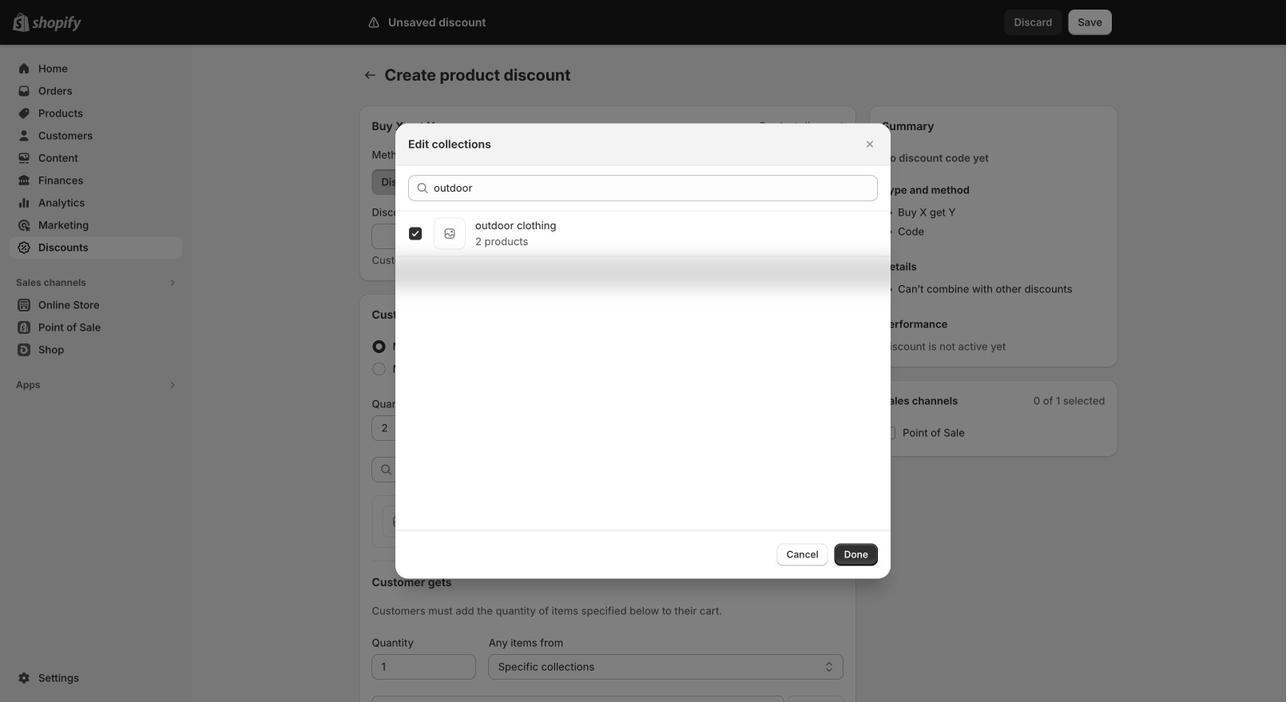 Task type: locate. For each thing, give the bounding box(es) containing it.
dialog
[[0, 123, 1287, 579]]

shopify image
[[32, 16, 82, 32]]



Task type: vqa. For each thing, say whether or not it's contained in the screenshot.
Dialog
yes



Task type: describe. For each thing, give the bounding box(es) containing it.
Search collections text field
[[434, 175, 878, 201]]



